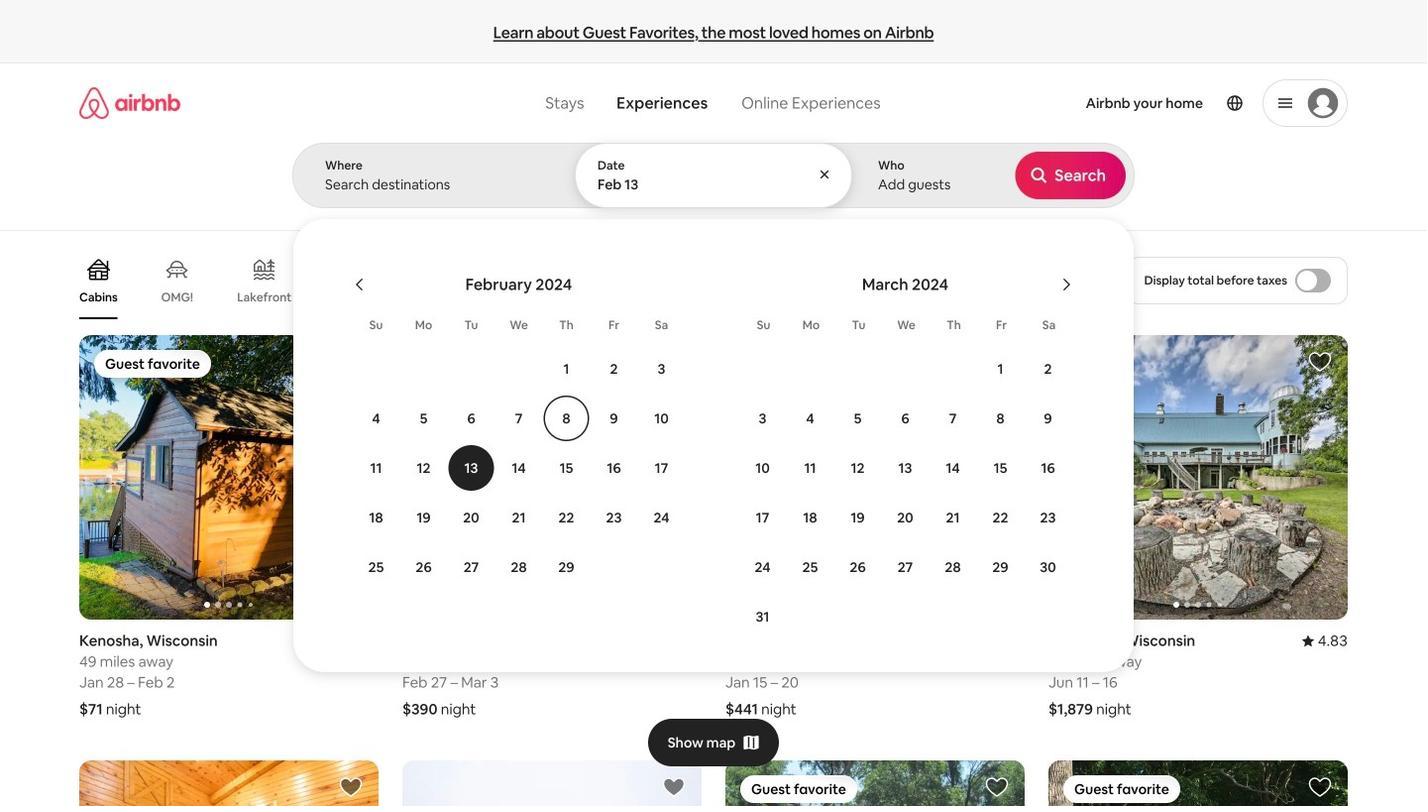 Task type: vqa. For each thing, say whether or not it's contained in the screenshot.
2nd 5 from the left
no



Task type: describe. For each thing, give the bounding box(es) containing it.
add to wishlist: sawyer, michigan image
[[1309, 775, 1333, 799]]

Search destinations field
[[325, 176, 541, 193]]

add to wishlist: trevor, wisconsin image
[[662, 350, 686, 374]]

add to wishlist: walworth, wisconsin image
[[1309, 350, 1333, 374]]



Task type: locate. For each thing, give the bounding box(es) containing it.
group
[[79, 242, 1009, 319], [79, 335, 379, 620], [403, 335, 702, 620], [726, 335, 1025, 620], [1049, 335, 1349, 620], [79, 760, 379, 806], [403, 760, 702, 806], [726, 760, 1025, 806], [1049, 760, 1349, 806]]

profile element
[[912, 63, 1349, 143]]

4.83 out of 5 average rating image
[[1303, 632, 1349, 650]]

tab panel
[[293, 143, 1428, 672]]

add to wishlist: lake geneva, wisconsin image
[[986, 350, 1009, 374]]

calendar application
[[317, 253, 1428, 647]]

add to wishlist: porter, indiana image
[[986, 775, 1009, 799]]

what can we help you find? tab list
[[529, 81, 724, 125]]

add to wishlist: mokena, illinois image
[[662, 775, 686, 799]]

add to wishlist: pontiac, illinois image
[[339, 775, 363, 799]]

None search field
[[293, 63, 1428, 672]]



